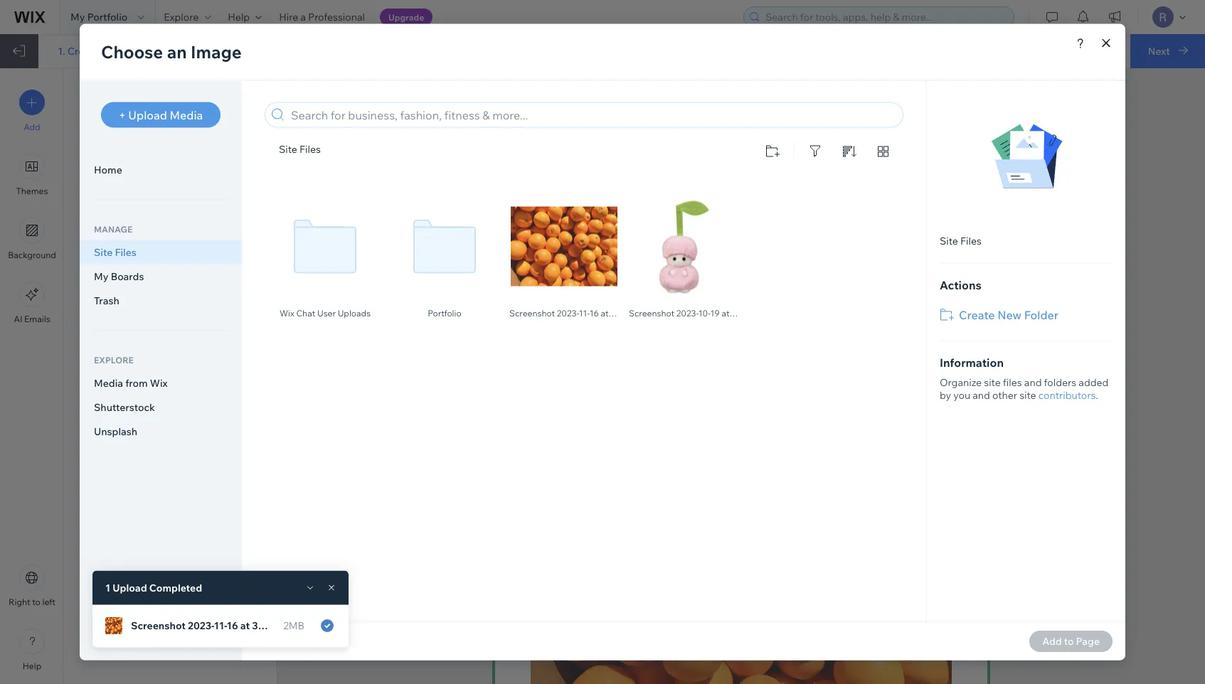 Task type: locate. For each thing, give the bounding box(es) containing it.
about
[[584, 285, 630, 306]]

themes button
[[16, 154, 48, 196]]

0 horizontal spatial help button
[[19, 629, 45, 672]]

1 horizontal spatial add
[[80, 87, 103, 101]]

preview
[[1036, 44, 1073, 57]]

and
[[1075, 44, 1093, 57], [715, 285, 746, 306]]

1. create
[[58, 44, 99, 57]]

add up the themes button
[[24, 122, 40, 132]]

1 vertical spatial add
[[80, 87, 103, 101]]

social
[[111, 613, 135, 623]]

add right the 2.
[[146, 44, 166, 57]]

1 horizontal spatial and
[[1075, 44, 1093, 57]]

help
[[228, 11, 250, 23], [23, 661, 41, 672]]

0 vertical spatial help
[[228, 11, 250, 23]]

0 horizontal spatial and
[[715, 285, 746, 306]]

1.
[[58, 44, 65, 57]]

emails
[[24, 314, 50, 325]]

background
[[8, 250, 56, 260]]

Search for tools, apps, help & more... field
[[761, 7, 1010, 27]]

0 vertical spatial add
[[146, 44, 166, 57]]

ai emails
[[14, 314, 50, 325]]

0 vertical spatial and
[[1075, 44, 1093, 57]]

1 horizontal spatial help
[[228, 11, 250, 23]]

next button
[[1131, 34, 1206, 68]]

hire
[[279, 11, 298, 23]]

help down right to left
[[23, 661, 41, 672]]

add left elements
[[80, 87, 103, 101]]

help left hire
[[228, 11, 250, 23]]

1 vertical spatial and
[[715, 285, 746, 306]]

to
[[32, 597, 40, 608]]

2 vertical spatial add
[[24, 122, 40, 132]]

1 horizontal spatial help button
[[219, 0, 271, 34]]

right to left
[[9, 597, 55, 608]]

newsletter
[[534, 179, 787, 231]]

2.
[[136, 44, 144, 57]]

recipients
[[168, 44, 218, 57]]

and right news
[[715, 285, 746, 306]]

button
[[109, 263, 137, 273]]

0 horizontal spatial help
[[23, 661, 41, 672]]

elements
[[106, 87, 156, 101]]

hire a professional link
[[271, 0, 374, 34]]

my portfolio
[[70, 11, 128, 23]]

help button down right to left
[[19, 629, 45, 672]]

updates.
[[801, 285, 872, 306]]

create
[[67, 44, 99, 57]]

add
[[146, 44, 166, 57], [80, 87, 103, 101], [24, 122, 40, 132]]

add button
[[19, 90, 45, 132]]

test
[[1095, 44, 1115, 57]]

right
[[9, 597, 30, 608]]

1. create link
[[58, 44, 99, 57]]

0 horizontal spatial add
[[24, 122, 40, 132]]

add for add elements
[[80, 87, 103, 101]]

next
[[1148, 44, 1171, 57]]

professional
[[308, 11, 365, 23]]

help button left hire
[[219, 0, 271, 34]]

upgrade
[[389, 12, 424, 22]]

right to left button
[[9, 565, 55, 608]]

add inside button
[[24, 122, 40, 132]]

help button
[[219, 0, 271, 34], [19, 629, 45, 672]]

and left test
[[1075, 44, 1093, 57]]



Task type: describe. For each thing, give the bounding box(es) containing it.
a
[[301, 11, 306, 23]]

preview and test
[[1036, 44, 1115, 57]]

1 vertical spatial help button
[[19, 629, 45, 672]]

latest
[[751, 285, 796, 306]]

add elements
[[80, 87, 156, 101]]

upgrade button
[[380, 9, 433, 26]]

add for add
[[24, 122, 40, 132]]

our
[[635, 285, 662, 306]]

left
[[42, 597, 55, 608]]

ai emails button
[[14, 282, 50, 325]]

text
[[115, 175, 132, 186]]

my
[[70, 11, 85, 23]]

themes
[[16, 186, 48, 196]]

2 horizontal spatial add
[[146, 44, 166, 57]]

2. add recipients link
[[136, 44, 218, 57]]

2. add recipients
[[136, 44, 218, 57]]

html
[[111, 350, 135, 361]]

background button
[[8, 218, 56, 260]]

0 vertical spatial help button
[[219, 0, 271, 34]]

read
[[534, 285, 579, 306]]

1 vertical spatial help
[[23, 661, 41, 672]]

news
[[667, 285, 710, 306]]

hire a professional
[[279, 11, 365, 23]]

divider
[[202, 263, 232, 273]]

portfolio
[[87, 11, 128, 23]]

read about our news and latest updates.
[[534, 285, 872, 306]]

logo
[[113, 438, 133, 448]]

ai
[[14, 314, 22, 325]]

explore
[[164, 11, 199, 23]]



Task type: vqa. For each thing, say whether or not it's contained in the screenshot.
'Sidebar' element
no



